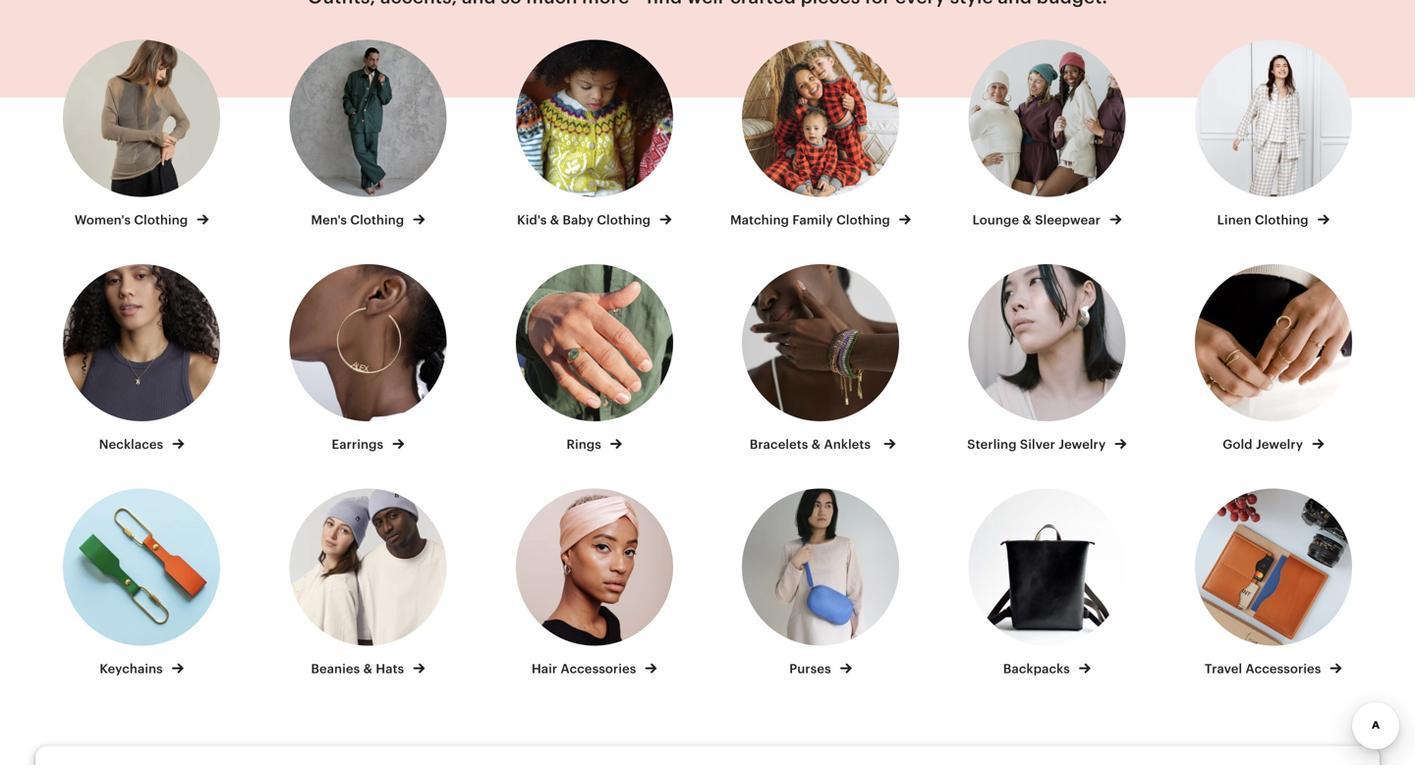 Task type: describe. For each thing, give the bounding box(es) containing it.
hair accessories link
[[499, 489, 690, 679]]

accessories for hair
[[561, 662, 637, 677]]

gold jewelry
[[1223, 438, 1307, 452]]

2 jewelry from the left
[[1256, 438, 1304, 452]]

men's clothing link
[[273, 40, 464, 229]]

keychains
[[100, 662, 166, 677]]

purses link
[[726, 489, 917, 679]]

women's clothing link
[[46, 40, 237, 229]]

lounge & sleepwear link
[[952, 40, 1143, 229]]

4 clothing from the left
[[837, 213, 891, 227]]

clothing for women's
[[134, 213, 188, 227]]

baby
[[563, 213, 594, 227]]

sterling silver jewelry link
[[952, 264, 1143, 454]]

matching family clothing
[[731, 213, 894, 227]]

travel
[[1205, 662, 1243, 677]]

3 clothing from the left
[[597, 213, 651, 227]]

gold
[[1223, 438, 1253, 452]]

bracelets & anklets link
[[726, 264, 917, 454]]

backpacks
[[1004, 662, 1074, 677]]

hair accessories
[[532, 662, 640, 677]]

gold jewelry link
[[1178, 264, 1369, 454]]

linen clothing
[[1218, 213, 1312, 227]]

women's clothing
[[75, 213, 191, 227]]

bracelets & anklets
[[750, 438, 874, 452]]

backpacks link
[[952, 489, 1143, 679]]

earrings link
[[273, 264, 464, 454]]

men's
[[311, 213, 347, 227]]

matching
[[731, 213, 790, 227]]

men's clothing
[[311, 213, 408, 227]]

kid's
[[517, 213, 547, 227]]

family
[[793, 213, 833, 227]]

travel accessories link
[[1178, 489, 1369, 679]]

travel accessories
[[1205, 662, 1325, 677]]

anklets
[[824, 438, 871, 452]]

1 jewelry from the left
[[1059, 438, 1106, 452]]

& for lounge
[[1023, 213, 1032, 227]]

beanies & hats link
[[273, 489, 464, 679]]

earrings
[[332, 438, 387, 452]]

lounge
[[973, 213, 1020, 227]]



Task type: locate. For each thing, give the bounding box(es) containing it.
& for bracelets
[[812, 438, 821, 452]]

1 horizontal spatial jewelry
[[1256, 438, 1304, 452]]

1 accessories from the left
[[561, 662, 637, 677]]

0 horizontal spatial accessories
[[561, 662, 637, 677]]

& right 'lounge'
[[1023, 213, 1032, 227]]

hair
[[532, 662, 558, 677]]

0 horizontal spatial jewelry
[[1059, 438, 1106, 452]]

sterling
[[968, 438, 1017, 452]]

necklaces
[[99, 438, 167, 452]]

2 accessories from the left
[[1246, 662, 1322, 677]]

& for kid's
[[550, 213, 560, 227]]

clothing right men's
[[350, 213, 404, 227]]

keychains link
[[46, 489, 237, 679]]

beanies
[[311, 662, 360, 677]]

clothing
[[134, 213, 188, 227], [350, 213, 404, 227], [597, 213, 651, 227], [837, 213, 891, 227], [1255, 213, 1309, 227]]

accessories right hair
[[561, 662, 637, 677]]

clothing right baby
[[597, 213, 651, 227]]

accessories for travel
[[1246, 662, 1322, 677]]

bracelets
[[750, 438, 809, 452]]

& left anklets
[[812, 438, 821, 452]]

linen
[[1218, 213, 1252, 227]]

1 clothing from the left
[[134, 213, 188, 227]]

& for beanies
[[363, 662, 373, 677]]

necklaces link
[[46, 264, 237, 454]]

&
[[550, 213, 560, 227], [1023, 213, 1032, 227], [812, 438, 821, 452], [363, 662, 373, 677]]

sterling silver jewelry
[[968, 438, 1110, 452]]

linen clothing link
[[1178, 40, 1369, 229]]

clothing for men's
[[350, 213, 404, 227]]

accessories inside hair accessories link
[[561, 662, 637, 677]]

clothing right the women's
[[134, 213, 188, 227]]

silver
[[1020, 438, 1056, 452]]

lounge & sleepwear
[[973, 213, 1104, 227]]

& right kid's
[[550, 213, 560, 227]]

& left "hats"
[[363, 662, 373, 677]]

purses
[[790, 662, 835, 677]]

matching family clothing link
[[726, 40, 917, 229]]

clothing for linen
[[1255, 213, 1309, 227]]

clothing right family
[[837, 213, 891, 227]]

clothing right linen
[[1255, 213, 1309, 227]]

rings
[[567, 438, 605, 452]]

accessories inside travel accessories link
[[1246, 662, 1322, 677]]

jewelry right gold
[[1256, 438, 1304, 452]]

1 horizontal spatial accessories
[[1246, 662, 1322, 677]]

jewelry right silver
[[1059, 438, 1106, 452]]

2 clothing from the left
[[350, 213, 404, 227]]

kid's & baby clothing
[[517, 213, 654, 227]]

accessories
[[561, 662, 637, 677], [1246, 662, 1322, 677]]

women's
[[75, 213, 131, 227]]

5 clothing from the left
[[1255, 213, 1309, 227]]

kid's & baby clothing link
[[499, 40, 690, 229]]

sleepwear
[[1035, 213, 1101, 227]]

hats
[[376, 662, 404, 677]]

jewelry
[[1059, 438, 1106, 452], [1256, 438, 1304, 452]]

beanies & hats
[[311, 662, 408, 677]]

rings link
[[499, 264, 690, 454]]

accessories right travel on the bottom of page
[[1246, 662, 1322, 677]]



Task type: vqa. For each thing, say whether or not it's contained in the screenshot.


